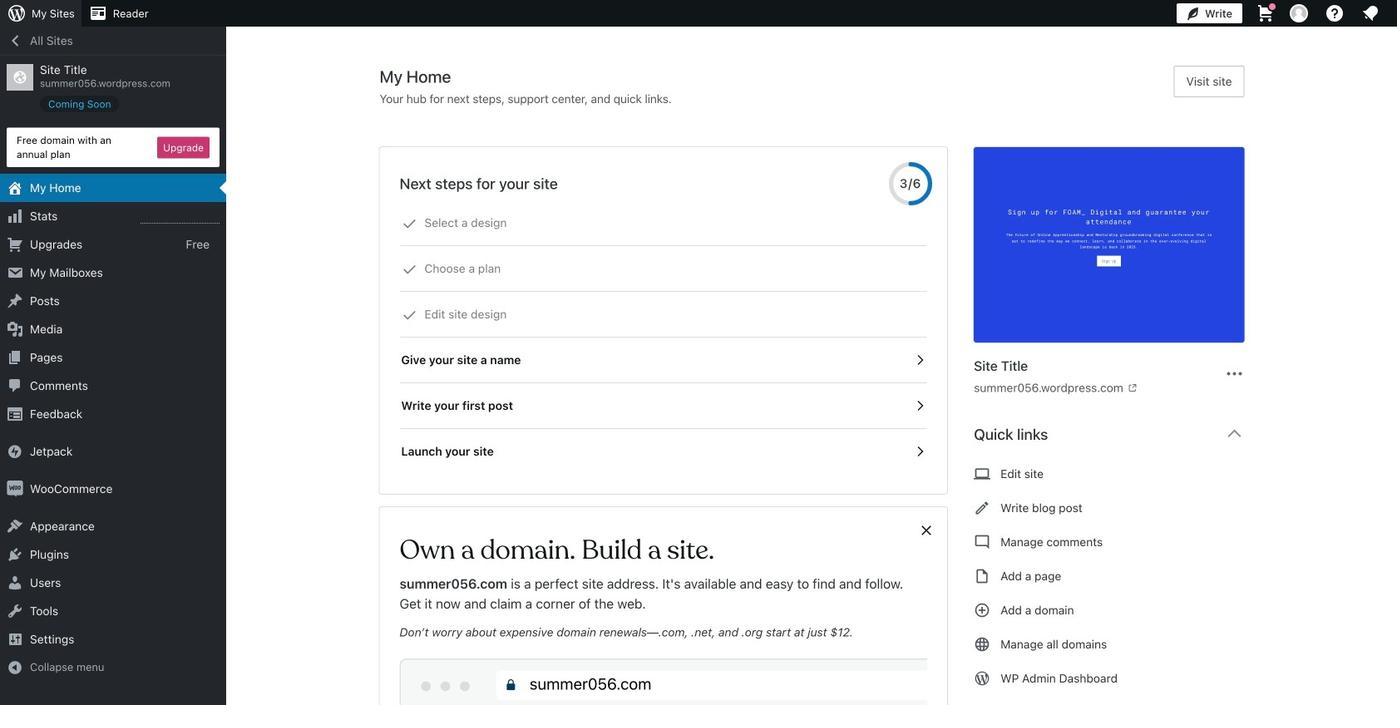 Task type: vqa. For each thing, say whether or not it's contained in the screenshot.
first img
yes



Task type: locate. For each thing, give the bounding box(es) containing it.
1 task enabled image from the top
[[912, 398, 927, 413]]

list item
[[1390, 85, 1397, 163], [1390, 163, 1397, 241], [1390, 241, 1397, 303]]

1 vertical spatial task complete image
[[402, 262, 417, 277]]

progress bar
[[889, 162, 932, 205]]

img image
[[7, 443, 23, 460], [7, 481, 23, 497]]

0 vertical spatial img image
[[7, 443, 23, 460]]

1 vertical spatial task enabled image
[[912, 444, 927, 459]]

0 vertical spatial task enabled image
[[912, 398, 927, 413]]

1 task complete image from the top
[[402, 216, 417, 231]]

1 img image from the top
[[7, 443, 23, 460]]

0 vertical spatial task complete image
[[402, 216, 417, 231]]

manage your notifications image
[[1361, 3, 1381, 23]]

mode_comment image
[[974, 532, 991, 552]]

my shopping cart image
[[1256, 3, 1276, 23]]

task complete image
[[402, 216, 417, 231], [402, 262, 417, 277], [402, 308, 417, 323]]

help image
[[1325, 3, 1345, 23]]

1 vertical spatial img image
[[7, 481, 23, 497]]

task enabled image
[[912, 398, 927, 413], [912, 444, 927, 459]]

3 task complete image from the top
[[402, 308, 417, 323]]

task enabled image down task enabled image
[[912, 398, 927, 413]]

laptop image
[[974, 464, 991, 484]]

main content
[[380, 66, 1258, 705]]

2 vertical spatial task complete image
[[402, 308, 417, 323]]

task enabled image up dismiss domain name promotion icon
[[912, 444, 927, 459]]

2 list item from the top
[[1390, 163, 1397, 241]]



Task type: describe. For each thing, give the bounding box(es) containing it.
1 list item from the top
[[1390, 85, 1397, 163]]

insert_drive_file image
[[974, 566, 991, 586]]

highest hourly views 0 image
[[141, 213, 220, 224]]

2 task enabled image from the top
[[912, 444, 927, 459]]

2 task complete image from the top
[[402, 262, 417, 277]]

2 img image from the top
[[7, 481, 23, 497]]

edit image
[[974, 498, 991, 518]]

task enabled image
[[912, 353, 927, 368]]

more options for site site title image
[[1225, 364, 1245, 384]]

dismiss domain name promotion image
[[919, 521, 934, 541]]

my profile image
[[1290, 4, 1308, 22]]

launchpad checklist element
[[400, 200, 927, 474]]

3 list item from the top
[[1390, 241, 1397, 303]]



